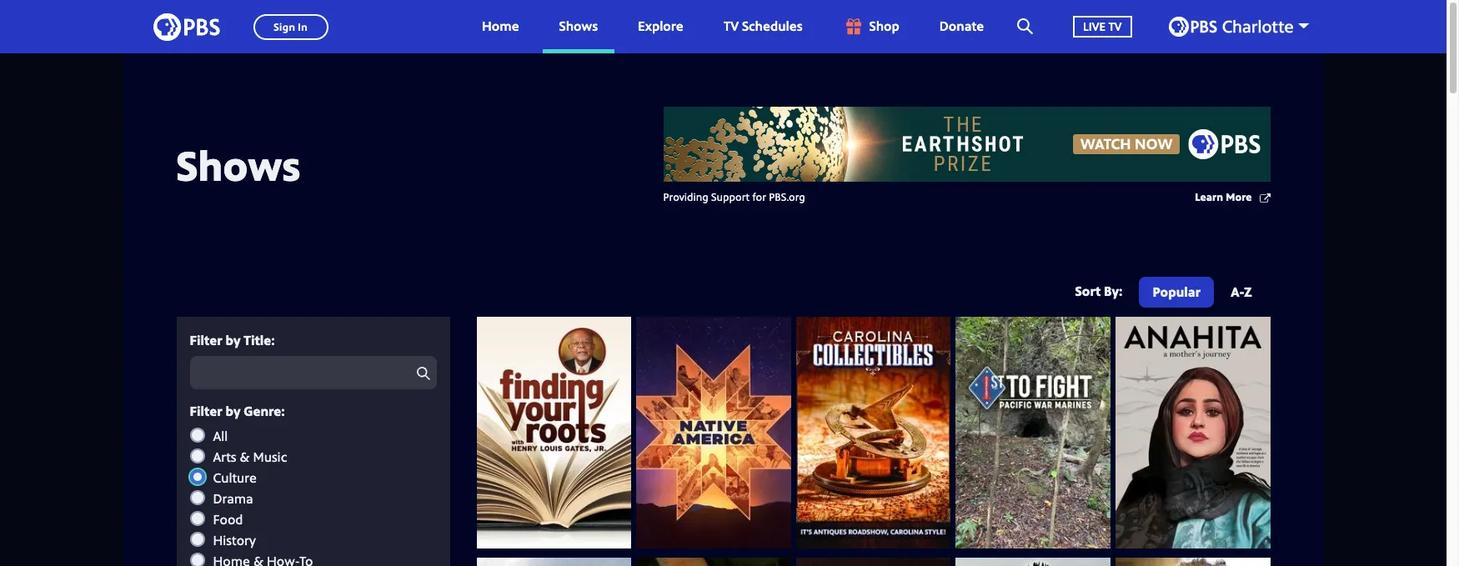 Task type: locate. For each thing, give the bounding box(es) containing it.
z
[[1245, 283, 1253, 301]]

art wolfe's travels to the edge image
[[477, 558, 632, 566]]

2 filter from the top
[[190, 402, 222, 421]]

by:
[[1105, 282, 1123, 300]]

drama
[[213, 489, 253, 508]]

explore
[[638, 17, 684, 35]]

1 vertical spatial shows
[[176, 136, 301, 193]]

learn
[[1196, 189, 1224, 204]]

by up "all"
[[226, 402, 241, 421]]

tv
[[724, 17, 739, 35], [1109, 18, 1123, 34]]

1 filter from the top
[[190, 331, 222, 350]]

0 horizontal spatial shows
[[176, 136, 301, 193]]

2 by from the top
[[226, 402, 241, 421]]

1 by from the top
[[226, 331, 241, 350]]

0 horizontal spatial tv
[[724, 17, 739, 35]]

1 vertical spatial by
[[226, 402, 241, 421]]

born to explore with richard wiese image
[[956, 558, 1111, 566]]

more
[[1227, 189, 1253, 204]]

0 vertical spatial by
[[226, 331, 241, 350]]

filter up "all"
[[190, 402, 222, 421]]

&
[[240, 448, 250, 466]]

filter by genre:
[[190, 402, 285, 421]]

tv right live
[[1109, 18, 1123, 34]]

filter left the title:
[[190, 331, 222, 350]]

sort
[[1076, 282, 1101, 300]]

1 horizontal spatial tv
[[1109, 18, 1123, 34]]

shop link
[[826, 0, 917, 53]]

filter for filter by title:
[[190, 331, 222, 350]]

live tv
[[1084, 18, 1123, 34]]

Filter by Title: text field
[[190, 357, 437, 390]]

filter for filter by genre:
[[190, 402, 222, 421]]

live
[[1084, 18, 1106, 34]]

sort by: element
[[1137, 277, 1266, 312]]

genre:
[[244, 402, 285, 421]]

learn more link
[[1196, 189, 1271, 206]]

brushstroke image
[[1116, 558, 1271, 566]]

by
[[226, 331, 241, 350], [226, 402, 241, 421]]

support
[[712, 189, 750, 204]]

native america image
[[637, 317, 791, 549]]

history
[[213, 531, 256, 549]]

tv schedules link
[[707, 0, 820, 53]]

arts
[[213, 448, 236, 466]]

tv left schedules
[[724, 17, 739, 35]]

0 vertical spatial shows
[[559, 17, 598, 35]]

donate link
[[923, 0, 1001, 53]]

by left the title:
[[226, 331, 241, 350]]

schedules
[[742, 17, 803, 35]]

1st to fight: pacific war marines image
[[956, 317, 1111, 549]]

by for genre:
[[226, 402, 241, 421]]

1 vertical spatial filter
[[190, 402, 222, 421]]

pbs.org
[[769, 189, 806, 204]]

home
[[482, 17, 519, 35]]

0 vertical spatial filter
[[190, 331, 222, 350]]

shows
[[559, 17, 598, 35], [176, 136, 301, 193]]

filter
[[190, 331, 222, 350], [190, 402, 222, 421]]



Task type: describe. For each thing, give the bounding box(es) containing it.
donate
[[940, 17, 985, 35]]

all arts & music culture drama food history
[[213, 427, 287, 549]]

advertisement region
[[664, 107, 1271, 182]]

culture
[[213, 469, 257, 487]]

popular
[[1153, 283, 1201, 301]]

finding your roots image
[[477, 317, 632, 549]]

a-
[[1232, 283, 1245, 301]]

title:
[[244, 331, 275, 350]]

filter by title:
[[190, 331, 275, 350]]

explore link
[[622, 0, 700, 53]]

music
[[253, 448, 287, 466]]

learn more
[[1196, 189, 1253, 204]]

home link
[[465, 0, 536, 53]]

shows link
[[543, 0, 615, 53]]

tv schedules
[[724, 17, 803, 35]]

a-z
[[1232, 283, 1253, 301]]

the bob ross experience image
[[797, 558, 951, 566]]

search image
[[1018, 18, 1034, 34]]

by for title:
[[226, 331, 241, 350]]

all
[[213, 427, 228, 445]]

1 horizontal spatial shows
[[559, 17, 598, 35]]

bloodline image
[[637, 558, 791, 566]]

live tv link
[[1057, 0, 1149, 53]]

pbs charlotte image
[[1169, 17, 1294, 37]]

sort by:
[[1076, 282, 1123, 300]]

filter by genre: element
[[190, 427, 437, 566]]

pbs image
[[153, 8, 220, 45]]

food
[[213, 510, 243, 529]]

shop
[[870, 17, 900, 35]]

anahita - a mother's journey image
[[1116, 317, 1271, 549]]

providing support for pbs.org
[[664, 189, 806, 204]]

providing
[[664, 189, 709, 204]]

carolina collectibles image
[[797, 317, 951, 549]]

for
[[753, 189, 767, 204]]



Task type: vqa. For each thing, say whether or not it's contained in the screenshot.
Anahita - A Mother's Journey image
yes



